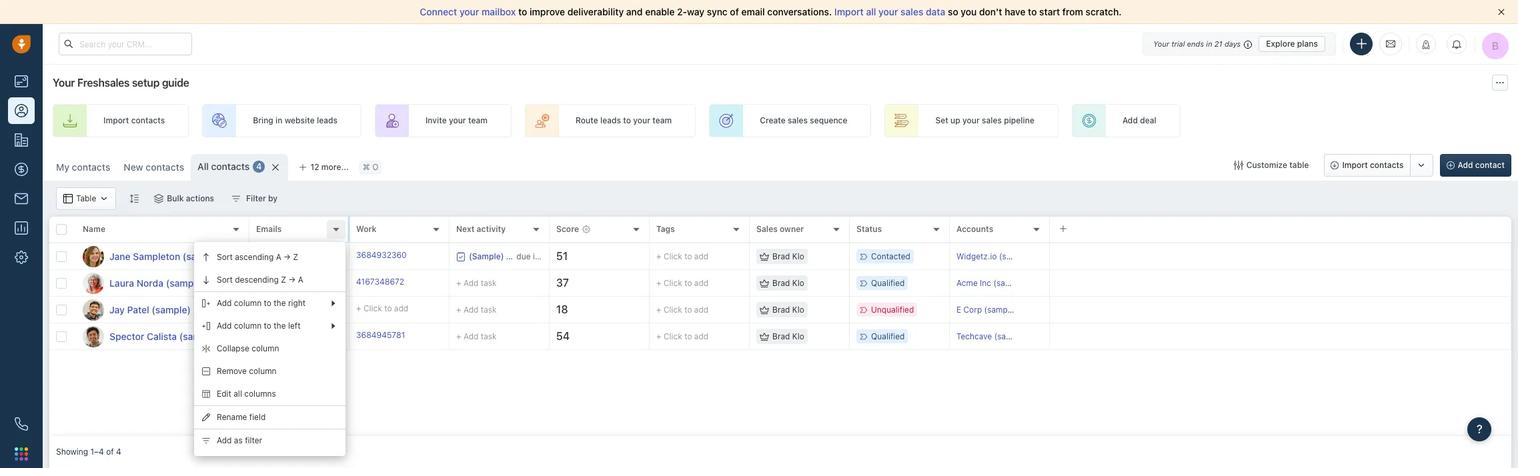Task type: locate. For each thing, give the bounding box(es) containing it.
0 horizontal spatial team
[[468, 116, 488, 126]]

showing 1–4 of 4
[[56, 447, 121, 457]]

set up your sales pipeline
[[936, 116, 1035, 126]]

3 + add task from the top
[[456, 331, 497, 341]]

your left 'data'
[[879, 6, 899, 17]]

4 cell from the top
[[1050, 324, 1512, 350]]

add for 54
[[695, 332, 709, 342]]

deliverability
[[568, 6, 624, 17]]

sort left ascending
[[217, 253, 233, 263]]

data
[[926, 6, 946, 17]]

column up remove column menu item
[[252, 344, 279, 354]]

12 more...
[[311, 162, 349, 172]]

0 vertical spatial import
[[835, 6, 864, 17]]

0 horizontal spatial leads
[[317, 116, 338, 126]]

menu
[[194, 242, 346, 456]]

2 brad klo from the top
[[773, 278, 805, 288]]

2 task from the top
[[481, 305, 497, 315]]

+ click to add for 18
[[657, 305, 709, 315]]

qualified for 37
[[872, 278, 905, 288]]

press space to select this row. row down unqualified
[[250, 324, 1512, 350]]

2 vertical spatial import
[[1343, 160, 1369, 170]]

column for add column to the left
[[234, 321, 262, 331]]

acme inc (sample)
[[957, 278, 1027, 288]]

1 horizontal spatial import contacts
[[1343, 160, 1404, 170]]

add contact button
[[1441, 154, 1512, 177]]

unqualified
[[872, 305, 915, 315]]

row group containing 51
[[250, 244, 1512, 350]]

z up lauranordasample@gmail.com
[[293, 253, 299, 263]]

1 horizontal spatial a
[[298, 275, 304, 285]]

import inside button
[[1343, 160, 1369, 170]]

3 brad from the top
[[773, 305, 790, 315]]

column up collapse column
[[234, 321, 262, 331]]

(sample) for jay patel (sample)
[[152, 304, 191, 315]]

remove
[[217, 367, 247, 377]]

+ add task
[[456, 278, 497, 288], [456, 305, 497, 315], [456, 331, 497, 341]]

laura
[[109, 277, 134, 289]]

2 horizontal spatial import
[[1343, 160, 1369, 170]]

sampleton
[[133, 251, 180, 262]]

2 vertical spatial task
[[481, 331, 497, 341]]

your right up
[[963, 116, 980, 126]]

brad
[[773, 252, 790, 262], [773, 278, 790, 288], [773, 305, 790, 315], [773, 332, 790, 342]]

import right conversations.
[[835, 6, 864, 17]]

0 vertical spatial import contacts
[[103, 116, 165, 126]]

0 horizontal spatial z
[[281, 275, 286, 285]]

add for 51
[[695, 252, 709, 262]]

2 qualified from the top
[[872, 332, 905, 342]]

klo for 54
[[793, 332, 805, 342]]

sort ascending a → z menu item
[[194, 246, 346, 269]]

2 + add task from the top
[[456, 305, 497, 315]]

1 vertical spatial 4
[[116, 447, 121, 457]]

all left 'data'
[[867, 6, 877, 17]]

import contacts button
[[1325, 154, 1411, 177]]

of right 1–4
[[106, 447, 114, 457]]

1 qualified from the top
[[872, 278, 905, 288]]

import right table
[[1343, 160, 1369, 170]]

1 team from the left
[[468, 116, 488, 126]]

press space to select this row. row down contacted
[[250, 297, 1512, 324]]

column up columns
[[249, 367, 277, 377]]

up
[[951, 116, 961, 126]]

1 vertical spatial + add task
[[456, 305, 497, 315]]

your left trial
[[1154, 39, 1170, 48]]

2 cell from the top
[[1050, 270, 1512, 296]]

sort ascending a → z
[[217, 253, 299, 263]]

collapse
[[217, 344, 249, 354]]

sales left 'data'
[[901, 6, 924, 17]]

container_wx8msf4aqz5i3rn1 image
[[1234, 161, 1244, 170], [232, 194, 241, 204], [456, 252, 466, 261], [760, 252, 769, 261], [760, 305, 769, 315]]

(sample) for e corp (sample)
[[985, 305, 1018, 315]]

4 klo from the top
[[793, 332, 805, 342]]

1 horizontal spatial 4
[[256, 162, 262, 172]]

patel
[[127, 304, 149, 315]]

z
[[293, 253, 299, 263], [281, 275, 286, 285]]

1 row group from the left
[[49, 244, 250, 350]]

0 horizontal spatial import
[[103, 116, 129, 126]]

(sample) inside "link"
[[152, 304, 191, 315]]

press space to select this row. row down 'norda'
[[49, 297, 250, 324]]

add as filter menu item
[[194, 430, 346, 452]]

2 klo from the top
[[793, 278, 805, 288]]

(sample) right corp
[[985, 305, 1018, 315]]

acme inc (sample) link
[[957, 278, 1027, 288]]

1 vertical spatial all
[[234, 389, 242, 399]]

column for add column to the right
[[234, 299, 262, 309]]

2 team from the left
[[653, 116, 672, 126]]

import for "import contacts" button
[[1343, 160, 1369, 170]]

1 + add task from the top
[[456, 278, 497, 288]]

(sample) up collapse
[[179, 331, 219, 342]]

cell
[[1050, 244, 1512, 270], [1050, 270, 1512, 296], [1050, 297, 1512, 323], [1050, 324, 1512, 350]]

all right the edit at the left
[[234, 389, 242, 399]]

→ for a
[[289, 275, 296, 285]]

widgetz.io (sample)
[[957, 252, 1033, 262]]

jay patel (sample) link
[[109, 303, 191, 317]]

1 horizontal spatial leads
[[601, 116, 621, 126]]

sales owner
[[757, 225, 804, 235]]

0 horizontal spatial all
[[234, 389, 242, 399]]

e
[[957, 305, 962, 315]]

import contacts for 'import contacts' link
[[103, 116, 165, 126]]

sort left "descending"
[[217, 275, 233, 285]]

1 horizontal spatial z
[[293, 253, 299, 263]]

import contacts group
[[1325, 154, 1434, 177]]

1 horizontal spatial import
[[835, 6, 864, 17]]

techcave (sample)
[[957, 332, 1028, 342]]

click for 54
[[664, 332, 683, 342]]

qualified down unqualified
[[872, 332, 905, 342]]

2-
[[677, 6, 687, 17]]

0 vertical spatial task
[[481, 278, 497, 288]]

→ up right
[[289, 275, 296, 285]]

of right sync
[[730, 6, 739, 17]]

so
[[948, 6, 959, 17]]

0 vertical spatial of
[[730, 6, 739, 17]]

sort
[[217, 253, 233, 263], [217, 275, 233, 285]]

name row
[[49, 217, 250, 244]]

3684932360
[[356, 250, 407, 260]]

0 horizontal spatial of
[[106, 447, 114, 457]]

owner
[[780, 225, 804, 235]]

2 leads from the left
[[601, 116, 621, 126]]

1 horizontal spatial team
[[653, 116, 672, 126]]

1 vertical spatial import contacts
[[1343, 160, 1404, 170]]

contacts
[[131, 116, 165, 126], [1371, 160, 1404, 170], [211, 161, 250, 172], [72, 162, 110, 173], [146, 162, 184, 173]]

+ add task for 54
[[456, 331, 497, 341]]

2 sort from the top
[[217, 275, 233, 285]]

guide
[[162, 77, 189, 89]]

→
[[284, 253, 291, 263], [289, 275, 296, 285]]

0 vertical spatial qualified
[[872, 278, 905, 288]]

click for 18
[[664, 305, 683, 315]]

rename field menu item
[[194, 406, 346, 429]]

3 cell from the top
[[1050, 297, 1512, 323]]

1 vertical spatial a
[[298, 275, 304, 285]]

press space to select this row. row containing 51
[[250, 244, 1512, 270]]

(sample) for acme inc (sample)
[[994, 278, 1027, 288]]

pipeline
[[1005, 116, 1035, 126]]

close image
[[1499, 9, 1506, 15]]

18
[[557, 304, 568, 316]]

0 vertical spatial →
[[284, 253, 291, 263]]

0 vertical spatial the
[[274, 299, 286, 309]]

0 vertical spatial your
[[1154, 39, 1170, 48]]

have
[[1005, 6, 1026, 17]]

sequence
[[810, 116, 848, 126]]

import for 'import contacts' link
[[103, 116, 129, 126]]

the left right
[[274, 299, 286, 309]]

4 + click to add from the top
[[657, 332, 709, 342]]

tags
[[657, 225, 675, 235]]

2 the from the top
[[274, 321, 286, 331]]

techcave (sample) link
[[957, 332, 1028, 342]]

(sample) right the sampleton
[[183, 251, 222, 262]]

+
[[657, 252, 662, 262], [456, 278, 462, 288], [657, 278, 662, 288], [356, 304, 361, 314], [456, 305, 462, 315], [657, 305, 662, 315], [456, 331, 462, 341], [657, 332, 662, 342]]

sales right create
[[788, 116, 808, 126]]

press space to select this row. row up jay patel (sample)
[[49, 270, 250, 297]]

of
[[730, 6, 739, 17], [106, 447, 114, 457]]

3 klo from the top
[[793, 305, 805, 315]]

add for 37
[[695, 278, 709, 288]]

+ click to add
[[657, 252, 709, 262], [657, 278, 709, 288], [657, 305, 709, 315], [657, 332, 709, 342]]

2 + click to add from the top
[[657, 278, 709, 288]]

to inside route leads to your team link
[[623, 116, 631, 126]]

1 horizontal spatial in
[[1207, 39, 1213, 48]]

more...
[[322, 162, 349, 172]]

import contacts for "import contacts" button
[[1343, 160, 1404, 170]]

1 horizontal spatial of
[[730, 6, 739, 17]]

1 sort from the top
[[217, 253, 233, 263]]

click
[[664, 252, 683, 262], [664, 278, 683, 288], [364, 304, 382, 314], [664, 305, 683, 315], [664, 332, 683, 342]]

3 task from the top
[[481, 331, 497, 341]]

4 up filter by
[[256, 162, 262, 172]]

table
[[76, 194, 96, 204]]

qualified
[[872, 278, 905, 288], [872, 332, 905, 342]]

from
[[1063, 6, 1084, 17]]

to
[[519, 6, 527, 17], [1029, 6, 1037, 17], [623, 116, 631, 126], [685, 252, 692, 262], [685, 278, 692, 288], [264, 299, 272, 309], [384, 304, 392, 314], [685, 305, 692, 315], [264, 321, 272, 331], [685, 332, 692, 342]]

1 brad klo from the top
[[773, 252, 805, 262]]

(sample) up spector calista (sample)
[[152, 304, 191, 315]]

2 horizontal spatial sales
[[982, 116, 1002, 126]]

1 vertical spatial qualified
[[872, 332, 905, 342]]

column down "descending"
[[234, 299, 262, 309]]

trial
[[1172, 39, 1186, 48]]

qualified for 54
[[872, 332, 905, 342]]

mailbox
[[482, 6, 516, 17]]

task for 54
[[481, 331, 497, 341]]

0 horizontal spatial your
[[53, 77, 75, 89]]

1 vertical spatial your
[[53, 77, 75, 89]]

0 horizontal spatial import contacts
[[103, 116, 165, 126]]

1 horizontal spatial all
[[867, 6, 877, 17]]

3 + click to add from the top
[[657, 305, 709, 315]]

in right 'bring'
[[276, 116, 283, 126]]

filter by button
[[223, 188, 286, 210]]

press space to select this row. row up unqualified
[[250, 270, 1512, 297]]

2 row group from the left
[[250, 244, 1512, 350]]

janesampleton@gmail.com link
[[256, 250, 357, 264]]

brad for 51
[[773, 252, 790, 262]]

jay
[[109, 304, 125, 315]]

1 klo from the top
[[793, 252, 805, 262]]

1 task from the top
[[481, 278, 497, 288]]

3684932360 link
[[356, 250, 407, 264]]

press space to select this row. row down jay patel (sample) "link"
[[49, 324, 250, 350]]

import contacts inside button
[[1343, 160, 1404, 170]]

cell for 51
[[1050, 244, 1512, 270]]

import
[[835, 6, 864, 17], [103, 116, 129, 126], [1343, 160, 1369, 170]]

3684945781 link
[[356, 330, 405, 344]]

0 vertical spatial sort
[[217, 253, 233, 263]]

(sample) right the "inc"
[[994, 278, 1027, 288]]

j image
[[83, 246, 104, 267]]

qualified down contacted
[[872, 278, 905, 288]]

1 vertical spatial task
[[481, 305, 497, 315]]

lauranordasample@gmail.com link
[[256, 276, 370, 290]]

3 brad klo from the top
[[773, 305, 805, 315]]

1 brad from the top
[[773, 252, 790, 262]]

the left 'left'
[[274, 321, 286, 331]]

1 vertical spatial sort
[[217, 275, 233, 285]]

conversations.
[[768, 6, 832, 17]]

+ click to add for 54
[[657, 332, 709, 342]]

→ up sort descending z → a menu item
[[284, 253, 291, 263]]

row group containing jane sampleton (sample)
[[49, 244, 250, 350]]

(sample) down jane sampleton (sample) link
[[166, 277, 205, 289]]

website
[[285, 116, 315, 126]]

jane sampleton (sample)
[[109, 251, 222, 262]]

grid
[[49, 216, 1512, 436]]

z down sort ascending a → z menu item
[[281, 275, 286, 285]]

+ add task for 37
[[456, 278, 497, 288]]

your
[[1154, 39, 1170, 48], [53, 77, 75, 89]]

4 brad klo from the top
[[773, 332, 805, 342]]

row group
[[49, 244, 250, 350], [250, 244, 1512, 350]]

l image
[[83, 273, 104, 294]]

leads
[[317, 116, 338, 126], [601, 116, 621, 126]]

press space to select this row. row up 'norda'
[[49, 244, 250, 270]]

2 brad from the top
[[773, 278, 790, 288]]

sales left the pipeline
[[982, 116, 1002, 126]]

brad klo for 37
[[773, 278, 805, 288]]

(sample) for spector calista (sample)
[[179, 331, 219, 342]]

your left freshsales
[[53, 77, 75, 89]]

brad for 37
[[773, 278, 790, 288]]

4 right 1–4
[[116, 447, 121, 457]]

column inside menu item
[[252, 344, 279, 354]]

the for left
[[274, 321, 286, 331]]

1 the from the top
[[274, 299, 286, 309]]

left
[[288, 321, 301, 331]]

customize table
[[1247, 160, 1310, 170]]

0 vertical spatial z
[[293, 253, 299, 263]]

import down "your freshsales setup guide"
[[103, 116, 129, 126]]

leads right website
[[317, 116, 338, 126]]

customize
[[1247, 160, 1288, 170]]

(sample) for laura norda (sample)
[[166, 277, 205, 289]]

press space to select this row. row containing jane sampleton (sample)
[[49, 244, 250, 270]]

collapse column menu item
[[194, 338, 346, 360]]

as
[[234, 436, 243, 446]]

import contacts inside 'import contacts' link
[[103, 116, 165, 126]]

my
[[56, 162, 69, 173]]

in left 21 at right top
[[1207, 39, 1213, 48]]

0 vertical spatial 4
[[256, 162, 262, 172]]

2 vertical spatial + add task
[[456, 331, 497, 341]]

add for 18
[[695, 305, 709, 315]]

collapse column
[[217, 344, 279, 354]]

1 cell from the top
[[1050, 244, 1512, 270]]

a up right
[[298, 275, 304, 285]]

1 + click to add from the top
[[657, 252, 709, 262]]

spector calista (sample)
[[109, 331, 219, 342]]

container_wx8msf4aqz5i3rn1 image
[[63, 194, 73, 204], [100, 194, 109, 204], [154, 194, 164, 204], [760, 279, 769, 288], [760, 332, 769, 341]]

0 vertical spatial all
[[867, 6, 877, 17]]

1 horizontal spatial your
[[1154, 39, 1170, 48]]

0 vertical spatial + add task
[[456, 278, 497, 288]]

0 horizontal spatial a
[[276, 253, 281, 263]]

all contacts link
[[198, 160, 250, 174]]

brad klo for 54
[[773, 332, 805, 342]]

enable
[[645, 6, 675, 17]]

add inside button
[[1459, 160, 1474, 170]]

4 brad from the top
[[773, 332, 790, 342]]

add deal link
[[1072, 104, 1181, 137]]

+ click to add for 51
[[657, 252, 709, 262]]

leads right route on the top of page
[[601, 116, 621, 126]]

0 horizontal spatial in
[[276, 116, 283, 126]]

add column to the left
[[217, 321, 301, 331]]

sales
[[901, 6, 924, 17], [788, 116, 808, 126], [982, 116, 1002, 126]]

press space to select this row. row down status
[[250, 244, 1512, 270]]

1 vertical spatial the
[[274, 321, 286, 331]]

1 vertical spatial import
[[103, 116, 129, 126]]

column inside menu item
[[249, 367, 277, 377]]

1–4
[[90, 447, 104, 457]]

in
[[1207, 39, 1213, 48], [276, 116, 283, 126]]

name column header
[[76, 217, 250, 244]]

press space to select this row. row
[[49, 244, 250, 270], [250, 244, 1512, 270], [49, 270, 250, 297], [250, 270, 1512, 297], [49, 297, 250, 324], [250, 297, 1512, 324], [49, 324, 250, 350], [250, 324, 1512, 350]]

1 vertical spatial →
[[289, 275, 296, 285]]

a right ascending
[[276, 253, 281, 263]]



Task type: vqa. For each thing, say whether or not it's contained in the screenshot.
container_WX8MsF4aQZ5i3RN1 icon in Bulk actions button
no



Task type: describe. For each thing, give the bounding box(es) containing it.
jaypatelsample@gmail.com link
[[256, 303, 359, 317]]

scratch.
[[1086, 6, 1122, 17]]

klo for 37
[[793, 278, 805, 288]]

all
[[198, 161, 209, 172]]

0 vertical spatial a
[[276, 253, 281, 263]]

menu containing sort ascending a → z
[[194, 242, 346, 456]]

your left mailbox
[[460, 6, 479, 17]]

21
[[1215, 39, 1223, 48]]

1 vertical spatial of
[[106, 447, 114, 457]]

customize table button
[[1226, 154, 1318, 177]]

your trial ends in 21 days
[[1154, 39, 1241, 48]]

all inside "menu item"
[[234, 389, 242, 399]]

sort descending z → a
[[217, 275, 304, 285]]

click for 37
[[664, 278, 683, 288]]

add inside menu item
[[217, 436, 232, 446]]

1 vertical spatial z
[[281, 275, 286, 285]]

jaypatelsample@gmail.com
[[256, 304, 359, 314]]

press space to select this row. row containing laura norda (sample)
[[49, 270, 250, 297]]

(sample) down e corp (sample)
[[995, 332, 1028, 342]]

rename field
[[217, 413, 266, 423]]

status
[[857, 225, 882, 235]]

4 inside the all contacts 4
[[256, 162, 262, 172]]

sort for sort ascending a → z
[[217, 253, 233, 263]]

explore plans link
[[1259, 36, 1326, 52]]

the for right
[[274, 299, 286, 309]]

klo for 18
[[793, 305, 805, 315]]

press space to select this row. row containing jay patel (sample)
[[49, 297, 250, 324]]

create sales sequence
[[760, 116, 848, 126]]

columns
[[244, 389, 276, 399]]

0 horizontal spatial sales
[[788, 116, 808, 126]]

freshworks switcher image
[[15, 448, 28, 461]]

next
[[456, 225, 475, 235]]

work
[[356, 225, 377, 235]]

12 more... button
[[292, 158, 356, 177]]

spectorcalista@gmail.com
[[256, 330, 355, 340]]

+ add task for 18
[[456, 305, 497, 315]]

spector calista (sample) link
[[109, 330, 219, 343]]

remove column menu item
[[194, 360, 346, 383]]

klo for 51
[[793, 252, 805, 262]]

filter by
[[246, 194, 278, 204]]

route leads to your team
[[576, 116, 672, 126]]

cell for 37
[[1050, 270, 1512, 296]]

import all your sales data link
[[835, 6, 948, 17]]

ends
[[1188, 39, 1205, 48]]

column for collapse column
[[252, 344, 279, 354]]

bring in website leads
[[253, 116, 338, 126]]

edit
[[217, 389, 231, 399]]

create
[[760, 116, 786, 126]]

accounts
[[957, 225, 994, 235]]

actions
[[186, 194, 214, 204]]

column for remove column
[[249, 367, 277, 377]]

sales
[[757, 225, 778, 235]]

container_wx8msf4aqz5i3rn1 image inside customize table button
[[1234, 161, 1244, 170]]

your for your trial ends in 21 days
[[1154, 39, 1170, 48]]

3684945781
[[356, 330, 405, 340]]

container_wx8msf4aqz5i3rn1 image inside filter by button
[[232, 194, 241, 204]]

invite your team link
[[375, 104, 512, 137]]

Search your CRM... text field
[[59, 33, 192, 55]]

contact
[[1476, 160, 1506, 170]]

email image
[[1387, 38, 1396, 50]]

your right invite
[[449, 116, 466, 126]]

email
[[742, 6, 765, 17]]

12
[[311, 162, 319, 172]]

cell for 54
[[1050, 324, 1512, 350]]

s image
[[83, 326, 104, 347]]

explore
[[1267, 38, 1296, 48]]

widgetz.io (sample) link
[[957, 252, 1033, 262]]

way
[[687, 6, 705, 17]]

j image
[[83, 299, 104, 321]]

brad for 18
[[773, 305, 790, 315]]

click for 51
[[664, 252, 683, 262]]

plans
[[1298, 38, 1319, 48]]

laura norda (sample)
[[109, 277, 205, 289]]

0 horizontal spatial 4
[[116, 447, 121, 457]]

press space to select this row. row containing 18
[[250, 297, 1512, 324]]

bulk actions button
[[146, 188, 223, 210]]

4167348672 link
[[356, 276, 404, 290]]

press space to select this row. row containing 54
[[250, 324, 1512, 350]]

sort descending z → a menu item
[[194, 269, 346, 292]]

edit all columns menu item
[[194, 383, 346, 406]]

janesampleton@gmail.com
[[256, 250, 357, 260]]

task for 18
[[481, 305, 497, 315]]

days
[[1225, 39, 1241, 48]]

contacts inside button
[[1371, 160, 1404, 170]]

e corp (sample) link
[[957, 305, 1018, 315]]

create sales sequence link
[[710, 104, 872, 137]]

next activity
[[456, 225, 506, 235]]

e corp (sample)
[[957, 305, 1018, 315]]

task for 37
[[481, 278, 497, 288]]

1 leads from the left
[[317, 116, 338, 126]]

corp
[[964, 305, 983, 315]]

filter
[[245, 436, 262, 446]]

freshsales
[[77, 77, 130, 89]]

descending
[[235, 275, 279, 285]]

→ for z
[[284, 253, 291, 263]]

connect your mailbox link
[[420, 6, 519, 17]]

ascending
[[235, 253, 274, 263]]

phone element
[[8, 411, 35, 438]]

your right route on the top of page
[[633, 116, 651, 126]]

sort for sort descending z → a
[[217, 275, 233, 285]]

1 horizontal spatial sales
[[901, 6, 924, 17]]

(sample) up acme inc (sample) link
[[1000, 252, 1033, 262]]

grid containing 51
[[49, 216, 1512, 436]]

sync
[[707, 6, 728, 17]]

field
[[249, 413, 266, 423]]

press space to select this row. row containing 37
[[250, 270, 1512, 297]]

bulk
[[167, 194, 184, 204]]

brad klo for 51
[[773, 252, 805, 262]]

jaypatelsample@gmail.com + click to add
[[256, 304, 409, 314]]

spectorcalista@gmail.com 3684945781
[[256, 330, 405, 340]]

brad klo for 18
[[773, 305, 805, 315]]

add contact
[[1459, 160, 1506, 170]]

table
[[1290, 160, 1310, 170]]

you
[[961, 6, 977, 17]]

brad for 54
[[773, 332, 790, 342]]

+ click to add for 37
[[657, 278, 709, 288]]

press space to select this row. row containing spector calista (sample)
[[49, 324, 250, 350]]

contacted
[[872, 252, 911, 262]]

add deal
[[1123, 116, 1157, 126]]

inc
[[980, 278, 992, 288]]

spectorcalista@gmail.com link
[[256, 330, 355, 344]]

activity
[[477, 225, 506, 235]]

filter
[[246, 194, 266, 204]]

new
[[124, 162, 143, 173]]

(sample) for jane sampleton (sample)
[[183, 251, 222, 262]]

janesampleton@gmail.com 3684932360
[[256, 250, 407, 260]]

route leads to your team link
[[525, 104, 696, 137]]

techcave
[[957, 332, 993, 342]]

start
[[1040, 6, 1061, 17]]

1 vertical spatial in
[[276, 116, 283, 126]]

cell for 18
[[1050, 297, 1512, 323]]

phone image
[[15, 418, 28, 431]]

style_myh0__igzzd8unmi image
[[130, 194, 139, 203]]

showing
[[56, 447, 88, 457]]

your for your freshsales setup guide
[[53, 77, 75, 89]]

54
[[557, 330, 570, 342]]

set up your sales pipeline link
[[885, 104, 1059, 137]]

container_wx8msf4aqz5i3rn1 image inside the "bulk actions" button
[[154, 194, 164, 204]]

by
[[268, 194, 278, 204]]

0 vertical spatial in
[[1207, 39, 1213, 48]]



